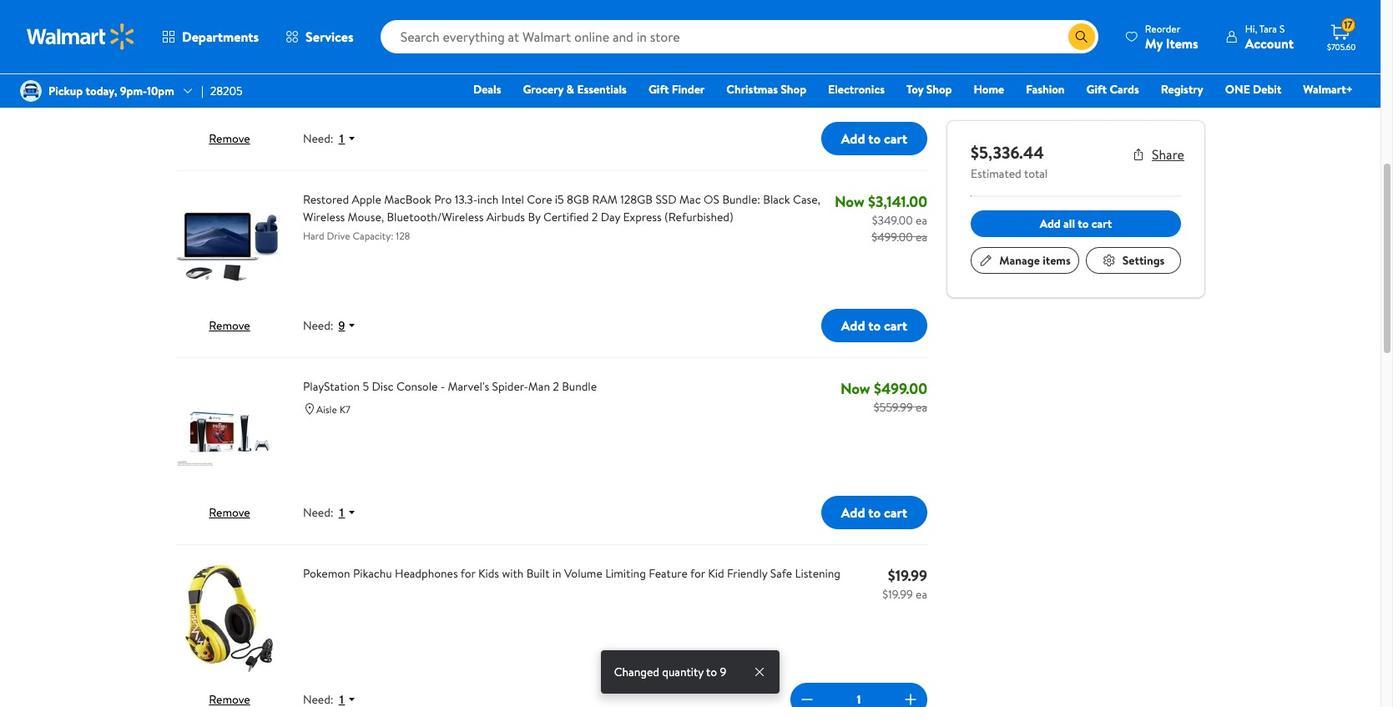 Task type: vqa. For each thing, say whether or not it's contained in the screenshot.
automatic
no



Task type: describe. For each thing, give the bounding box(es) containing it.
with inside the apple watch series 8 gps 45mm midnight aluminum case with midnight sport band - m/l size: m/l fits 160-210mm wrist actual color: midnight
[[602, 5, 624, 21]]

1 for now $279.00
[[339, 132, 345, 146]]

in
[[553, 566, 562, 582]]

17
[[1344, 18, 1353, 32]]

walmart+
[[1304, 81, 1353, 98]]

1 vertical spatial with
[[502, 566, 524, 582]]

airbuds
[[487, 209, 525, 226]]

size:
[[303, 25, 323, 39]]

to inside button
[[1078, 215, 1089, 232]]

0 horizontal spatial -
[[441, 379, 445, 395]]

fits
[[345, 25, 359, 39]]

1 for $19.99
[[339, 693, 345, 707]]

series
[[370, 5, 401, 21]]

fashion
[[1026, 81, 1065, 98]]

pokemon pikachu headphones for kids with built in volume limiting feature for kid friendly safe listening
[[303, 566, 841, 582]]

aisle k15
[[316, 60, 354, 75]]

essentials
[[577, 81, 627, 98]]

ea for $499.00
[[916, 399, 928, 416]]

toy shop
[[907, 81, 952, 98]]

actual
[[303, 40, 331, 55]]

1 button for now $279.00
[[334, 131, 364, 147]]

- inside the apple watch series 8 gps 45mm midnight aluminum case with midnight sport band - m/l size: m/l fits 160-210mm wrist actual color: midnight
[[734, 5, 738, 21]]

manage
[[1000, 252, 1040, 269]]

restored apple macbook pro 13.3-inch intel core i5 8gb ram 128gb ssd mac os bundle: black case, wireless mouse, bluetooth/wireless airbuds by certified 2 day express (refurbished) hard drive capacity: 128
[[303, 192, 821, 243]]

cart inside add all to cart button
[[1092, 215, 1112, 232]]

| 28205
[[201, 83, 243, 99]]

$5,336.44
[[971, 141, 1044, 164]]

now for $279.00
[[843, 5, 873, 25]]

add to cart for $279.00
[[841, 130, 908, 148]]

gift finder
[[649, 81, 705, 98]]

10pm
[[147, 83, 174, 99]]

pickup today, 9pm-10pm
[[48, 83, 174, 99]]

need: for $279.00
[[303, 131, 334, 147]]

kid
[[708, 566, 724, 582]]

$19.99 $19.99 ea
[[883, 566, 928, 603]]

cart for now $499.00
[[884, 504, 908, 522]]

marvel's
[[448, 379, 489, 395]]

home
[[974, 81, 1005, 98]]

deals
[[473, 81, 501, 98]]

gift for gift cards
[[1087, 81, 1107, 98]]

safe
[[770, 566, 792, 582]]

bluetooth/wireless
[[387, 209, 484, 226]]

share button
[[1132, 145, 1185, 164]]

0 horizontal spatial midnight
[[363, 40, 402, 55]]

playstation 5 disc console - marvel's spider-man 2 bundle link
[[303, 379, 837, 396]]

$705.60
[[1328, 41, 1356, 53]]

9pm-
[[120, 83, 147, 99]]

items
[[1043, 252, 1071, 269]]

$3,141.00
[[868, 192, 928, 212]]

3 ea from the top
[[916, 229, 928, 246]]

deals link
[[466, 80, 509, 99]]

close image
[[753, 665, 767, 678]]

add all to cart button
[[971, 210, 1181, 237]]

now for $3,141.00
[[835, 192, 865, 212]]

$5,336.44 estimated total
[[971, 141, 1048, 182]]

ram
[[592, 192, 618, 208]]

&
[[567, 81, 574, 98]]

sport
[[675, 5, 703, 21]]

decrease quantity pokemon pikachu headphones for kids with built in volume limiting feature for kid friendly safe listening, current quantity 1 image
[[797, 690, 817, 707]]

add to cart for $499.00
[[841, 504, 908, 522]]

apple inside the apple watch series 8 gps 45mm midnight aluminum case with midnight sport band - m/l size: m/l fits 160-210mm wrist actual color: midnight
[[303, 5, 333, 21]]

departments button
[[149, 17, 272, 57]]

$499.00 inside now $499.00 $559.99 ea
[[874, 379, 928, 399]]

$499.00 inside now $3,141.00 $349.00 ea $499.00 ea
[[872, 229, 913, 246]]

macbook
[[384, 192, 432, 208]]

manage items button
[[971, 247, 1080, 274]]

spider-
[[492, 379, 528, 395]]

13.3-
[[455, 192, 478, 208]]

pro
[[434, 192, 452, 208]]

share
[[1152, 145, 1185, 164]]

aisle k7
[[316, 403, 351, 417]]

intel
[[502, 192, 524, 208]]

today,
[[86, 83, 117, 99]]

remove button for $499.00
[[209, 505, 250, 521]]

items
[[1166, 34, 1199, 52]]

by
[[528, 209, 541, 226]]

departments
[[182, 28, 259, 46]]

8
[[403, 5, 410, 21]]

os
[[704, 192, 720, 208]]

registry link
[[1154, 80, 1211, 99]]

2 need: from the top
[[303, 318, 334, 334]]

now $279.00 $429.00 ea
[[843, 5, 928, 42]]

fashion link
[[1019, 80, 1073, 99]]

one debit link
[[1218, 80, 1289, 99]]

home link
[[966, 80, 1012, 99]]

one debit
[[1225, 81, 1282, 98]]

ea for $279.00
[[916, 25, 928, 42]]

band
[[706, 5, 731, 21]]

gift cards link
[[1079, 80, 1147, 99]]

settings
[[1123, 252, 1165, 269]]

1 for now $499.00
[[339, 506, 345, 520]]

1 vertical spatial 9
[[720, 664, 727, 680]]

increase quantity pokemon pikachu headphones for kids with built in volume limiting feature for kid friendly safe listening, current quantity 1 image
[[901, 690, 921, 707]]

|
[[201, 83, 203, 99]]

Walmart Site-Wide search field
[[380, 20, 1099, 53]]

hi,
[[1245, 21, 1258, 35]]

wireless
[[303, 209, 345, 226]]

gps
[[413, 5, 435, 21]]

128gb
[[620, 192, 653, 208]]

1 button
[[334, 505, 364, 521]]

restored
[[303, 192, 349, 208]]

headphones
[[395, 566, 458, 582]]

now $499.00 $559.99 ea
[[841, 379, 928, 416]]

hi, tara s account
[[1245, 21, 1294, 52]]

add for now $279.00
[[841, 130, 865, 148]]

express
[[623, 209, 662, 226]]

mouse,
[[348, 209, 384, 226]]

black
[[763, 192, 790, 208]]

aluminum
[[521, 5, 572, 21]]

now for $499.00
[[841, 379, 871, 399]]

quantity
[[662, 664, 704, 680]]

hard
[[303, 229, 324, 243]]

manage items
[[1000, 252, 1071, 269]]

debit
[[1253, 81, 1282, 98]]

k15
[[340, 60, 354, 75]]



Task type: locate. For each thing, give the bounding box(es) containing it.
add to cart up now $499.00 $559.99 ea
[[841, 317, 908, 335]]

0 vertical spatial with
[[602, 5, 624, 21]]

2 left day
[[592, 209, 598, 226]]

to for now $499.00
[[869, 504, 881, 522]]

$349.00
[[872, 212, 913, 229]]

total
[[1024, 165, 1048, 182]]

2 ea from the top
[[916, 212, 928, 229]]

bundle
[[562, 379, 597, 395]]

add to cart button down electronics link
[[821, 122, 928, 156]]

search icon image
[[1075, 30, 1089, 43]]

add inside button
[[1040, 215, 1061, 232]]

limiting
[[605, 566, 646, 582]]

1 horizontal spatial gift
[[1087, 81, 1107, 98]]

aisle
[[316, 60, 337, 75], [316, 403, 337, 417]]

2 1 button from the top
[[334, 692, 364, 707]]

2 1 from the top
[[339, 506, 345, 520]]

add for now $499.00
[[841, 504, 865, 522]]

now left $279.00
[[843, 5, 873, 25]]

add all to cart
[[1040, 215, 1112, 232]]

aisle for aisle k15
[[316, 60, 337, 75]]

reorder
[[1145, 21, 1181, 35]]

1 vertical spatial 2
[[553, 379, 559, 395]]

3 remove button from the top
[[209, 505, 250, 521]]

aisle left k15 at the top left of the page
[[316, 60, 337, 75]]

m/l
[[741, 5, 761, 21], [325, 25, 342, 39]]

apple
[[303, 5, 333, 21], [352, 192, 381, 208]]

3 need: from the top
[[303, 505, 334, 521]]

1 1 button from the top
[[334, 131, 364, 147]]

0 vertical spatial 9
[[339, 319, 345, 333]]

0 vertical spatial $499.00
[[872, 229, 913, 246]]

0 horizontal spatial 9
[[339, 319, 345, 333]]

need:
[[303, 131, 334, 147], [303, 318, 334, 334], [303, 505, 334, 521]]

add to cart button
[[821, 122, 928, 156], [821, 309, 928, 343], [821, 496, 928, 530]]

to for now $3,141.00
[[869, 317, 881, 335]]

remove for $499.00
[[209, 505, 250, 521]]

apple up size:
[[303, 5, 333, 21]]

ssd
[[656, 192, 677, 208]]

1 vertical spatial $499.00
[[874, 379, 928, 399]]

m/l left fits
[[325, 25, 342, 39]]

1 add to cart button from the top
[[821, 122, 928, 156]]

5 ea from the top
[[916, 586, 928, 603]]

2 gift from the left
[[1087, 81, 1107, 98]]

built
[[527, 566, 550, 582]]

1 vertical spatial aisle
[[316, 403, 337, 417]]

1 vertical spatial add to cart
[[841, 317, 908, 335]]

1 horizontal spatial with
[[602, 5, 624, 21]]

walmart+ link
[[1296, 80, 1361, 99]]

1 aisle from the top
[[316, 60, 337, 75]]

apple watch series 8 gps 45mm midnight aluminum case with midnight sport band - m/l size: m/l fits 160-210mm wrist actual color: midnight
[[303, 5, 761, 55]]

0 vertical spatial -
[[734, 5, 738, 21]]

apple inside restored apple macbook pro 13.3-inch intel core i5 8gb ram 128gb ssd mac os bundle: black case, wireless mouse, bluetooth/wireless airbuds by certified 2 day express (refurbished) hard drive capacity: 128
[[352, 192, 381, 208]]

0 vertical spatial now
[[843, 5, 873, 25]]

2 vertical spatial need:
[[303, 505, 334, 521]]

1 vertical spatial apple
[[352, 192, 381, 208]]

2
[[592, 209, 598, 226], [553, 379, 559, 395]]

3 add to cart button from the top
[[821, 496, 928, 530]]

reorder my items
[[1145, 21, 1199, 52]]

wrist
[[413, 25, 436, 39]]

1 vertical spatial 1 button
[[334, 692, 364, 707]]

1 vertical spatial m/l
[[325, 25, 342, 39]]

2 aisle from the top
[[316, 403, 337, 417]]

2 vertical spatial remove
[[209, 505, 250, 521]]

ea for $3,141.00
[[916, 212, 928, 229]]

0 horizontal spatial for
[[461, 566, 476, 582]]

apple up mouse,
[[352, 192, 381, 208]]

cart for now $279.00
[[884, 130, 908, 148]]

shop for toy shop
[[927, 81, 952, 98]]

day
[[601, 209, 620, 226]]

add to cart up $19.99 $19.99 ea
[[841, 504, 908, 522]]

5
[[363, 379, 369, 395]]

now inside now $499.00 $559.99 ea
[[841, 379, 871, 399]]

playstation
[[303, 379, 360, 395]]

need: up pokemon on the bottom left of the page
[[303, 505, 334, 521]]

man
[[528, 379, 550, 395]]

cart right all at the right top of the page
[[1092, 215, 1112, 232]]

grocery & essentials link
[[516, 80, 634, 99]]

2 vertical spatial now
[[841, 379, 871, 399]]

- right console
[[441, 379, 445, 395]]

1 horizontal spatial m/l
[[741, 5, 761, 21]]

$429.00
[[872, 25, 913, 42]]

1 vertical spatial -
[[441, 379, 445, 395]]

cart down 'toy'
[[884, 130, 908, 148]]

s
[[1280, 21, 1285, 35]]

1 vertical spatial add to cart button
[[821, 309, 928, 343]]

shop right 'toy'
[[927, 81, 952, 98]]

0 vertical spatial add to cart
[[841, 130, 908, 148]]

$279.00
[[876, 5, 928, 25]]

1 gift from the left
[[649, 81, 669, 98]]

1 add to cart from the top
[[841, 130, 908, 148]]

2 remove button from the top
[[209, 318, 250, 334]]

one
[[1225, 81, 1251, 98]]

need: for $499.00
[[303, 505, 334, 521]]

for left kids
[[461, 566, 476, 582]]

now left $559.99
[[841, 379, 871, 399]]

0 horizontal spatial apple
[[303, 5, 333, 21]]

0 vertical spatial 1
[[339, 132, 345, 146]]

0 horizontal spatial with
[[502, 566, 524, 582]]

gift for gift finder
[[649, 81, 669, 98]]

$559.99
[[874, 399, 913, 416]]

gift left the cards
[[1087, 81, 1107, 98]]

now right case,
[[835, 192, 865, 212]]

pickup
[[48, 83, 83, 99]]

electronics link
[[821, 80, 893, 99]]

gift left finder
[[649, 81, 669, 98]]

0 horizontal spatial 2
[[553, 379, 559, 395]]

aisle for aisle k7
[[316, 403, 337, 417]]

$19.99
[[888, 566, 928, 586], [883, 586, 913, 603]]

2 vertical spatial remove button
[[209, 505, 250, 521]]

bundle:
[[723, 192, 761, 208]]

1 horizontal spatial 9
[[720, 664, 727, 680]]

kids
[[478, 566, 499, 582]]

need: up "playstation" in the left of the page
[[303, 318, 334, 334]]

2 shop from the left
[[927, 81, 952, 98]]

cart for now $3,141.00
[[884, 317, 908, 335]]

shop for christmas shop
[[781, 81, 807, 98]]

1 horizontal spatial apple
[[352, 192, 381, 208]]

Search search field
[[380, 20, 1099, 53]]

1 1 from the top
[[339, 132, 345, 146]]

now $3,141.00 $349.00 ea $499.00 ea
[[835, 192, 928, 246]]

2 for from the left
[[690, 566, 705, 582]]

0 vertical spatial remove button
[[209, 131, 250, 147]]

2 inside restored apple macbook pro 13.3-inch intel core i5 8gb ram 128gb ssd mac os bundle: black case, wireless mouse, bluetooth/wireless airbuds by certified 2 day express (refurbished) hard drive capacity: 128
[[592, 209, 598, 226]]

to for now $279.00
[[869, 130, 881, 148]]

gift cards
[[1087, 81, 1139, 98]]

0 vertical spatial aisle
[[316, 60, 337, 75]]

1 inside dropdown button
[[339, 506, 345, 520]]

1 ea from the top
[[916, 25, 928, 42]]

toy shop link
[[899, 80, 960, 99]]

cart up now $499.00 $559.99 ea
[[884, 317, 908, 335]]

1 vertical spatial need:
[[303, 318, 334, 334]]

1 shop from the left
[[781, 81, 807, 98]]

cart
[[884, 130, 908, 148], [1092, 215, 1112, 232], [884, 317, 908, 335], [884, 504, 908, 522]]

pikachu
[[353, 566, 392, 582]]

case,
[[793, 192, 821, 208]]

2 remove from the top
[[209, 318, 250, 334]]

1 vertical spatial remove button
[[209, 318, 250, 334]]

2 add to cart from the top
[[841, 317, 908, 335]]

8gb
[[567, 192, 589, 208]]

9 left close image
[[720, 664, 727, 680]]

add to cart down electronics link
[[841, 130, 908, 148]]

9 up "playstation" in the left of the page
[[339, 319, 345, 333]]

add for now $3,141.00
[[841, 317, 865, 335]]

pokemon
[[303, 566, 350, 582]]

0 vertical spatial apple
[[303, 5, 333, 21]]

case
[[575, 5, 600, 21]]

changed quantity to 9
[[614, 664, 727, 680]]

1 remove from the top
[[209, 131, 250, 147]]

add to cart button for $499.00
[[821, 496, 928, 530]]

feature
[[649, 566, 688, 582]]

3 1 from the top
[[339, 693, 345, 707]]

(refurbished)
[[665, 209, 734, 226]]

1 need: from the top
[[303, 131, 334, 147]]

inch
[[478, 192, 499, 208]]

0 horizontal spatial shop
[[781, 81, 807, 98]]

1 horizontal spatial -
[[734, 5, 738, 21]]

midnight right 45mm
[[473, 5, 518, 21]]

account
[[1245, 34, 1294, 52]]

ea inside now $499.00 $559.99 ea
[[916, 399, 928, 416]]

christmas shop link
[[719, 80, 814, 99]]

now inside now $279.00 $429.00 ea
[[843, 5, 873, 25]]

-
[[734, 5, 738, 21], [441, 379, 445, 395]]

cards
[[1110, 81, 1139, 98]]

add to cart
[[841, 130, 908, 148], [841, 317, 908, 335], [841, 504, 908, 522]]

shop right christmas
[[781, 81, 807, 98]]

capacity:
[[353, 229, 394, 243]]

0 vertical spatial 1 button
[[334, 131, 364, 147]]

2 vertical spatial 1
[[339, 693, 345, 707]]

add to cart button up now $499.00 $559.99 ea
[[821, 309, 928, 343]]

with right kids
[[502, 566, 524, 582]]

4 ea from the top
[[916, 399, 928, 416]]

2 add to cart button from the top
[[821, 309, 928, 343]]

certified
[[543, 209, 589, 226]]

midnight down 160-
[[363, 40, 402, 55]]

1 vertical spatial remove
[[209, 318, 250, 334]]

for left the "kid"
[[690, 566, 705, 582]]

aisle left k7
[[316, 403, 337, 417]]

1 horizontal spatial 2
[[592, 209, 598, 226]]

2 vertical spatial add to cart button
[[821, 496, 928, 530]]

1 button for $19.99
[[334, 692, 364, 707]]

0 vertical spatial need:
[[303, 131, 334, 147]]

2 right man at bottom left
[[553, 379, 559, 395]]

1 button
[[334, 131, 364, 147], [334, 692, 364, 707]]

add to cart button for $279.00
[[821, 122, 928, 156]]

3 add to cart from the top
[[841, 504, 908, 522]]

1 remove button from the top
[[209, 131, 250, 147]]

remove for $279.00
[[209, 131, 250, 147]]

ea inside $19.99 $19.99 ea
[[916, 586, 928, 603]]

midnight left sport
[[627, 5, 672, 21]]

with right "case" at the top left of the page
[[602, 5, 624, 21]]

m/l right the band
[[741, 5, 761, 21]]

need: up restored in the left top of the page
[[303, 131, 334, 147]]

1 for from the left
[[461, 566, 476, 582]]

settings button
[[1086, 247, 1181, 274]]

2 horizontal spatial midnight
[[627, 5, 672, 21]]

restored apple macbook pro 13.3-inch intel core i5 8gb ram 128gb ssd mac os bundle: black case, wireless mouse, bluetooth/wireless airbuds by certified 2 day express (refurbished) link
[[303, 192, 832, 227]]

0 vertical spatial m/l
[[741, 5, 761, 21]]

finder
[[672, 81, 705, 98]]

cart up $19.99 $19.99 ea
[[884, 504, 908, 522]]

ea inside now $279.00 $429.00 ea
[[916, 25, 928, 42]]

210mm
[[380, 25, 411, 39]]

 image
[[20, 80, 42, 102]]

services
[[306, 28, 354, 46]]

1 vertical spatial now
[[835, 192, 865, 212]]

0 vertical spatial add to cart button
[[821, 122, 928, 156]]

apple watch series 8 gps 45mm midnight aluminum case with midnight sport band - m/l link
[[303, 5, 839, 22]]

0 horizontal spatial m/l
[[325, 25, 342, 39]]

add to cart button up $19.99 $19.99 ea
[[821, 496, 928, 530]]

9 inside popup button
[[339, 319, 345, 333]]

now
[[843, 5, 873, 25], [835, 192, 865, 212], [841, 379, 871, 399]]

1 vertical spatial 1
[[339, 506, 345, 520]]

1 horizontal spatial shop
[[927, 81, 952, 98]]

0 vertical spatial remove
[[209, 131, 250, 147]]

walmart image
[[27, 23, 135, 50]]

1 horizontal spatial midnight
[[473, 5, 518, 21]]

now inside now $3,141.00 $349.00 ea $499.00 ea
[[835, 192, 865, 212]]

2 vertical spatial add to cart
[[841, 504, 908, 522]]

0 horizontal spatial gift
[[649, 81, 669, 98]]

toy
[[907, 81, 924, 98]]

my
[[1145, 34, 1163, 52]]

volume
[[564, 566, 603, 582]]

gift
[[649, 81, 669, 98], [1087, 81, 1107, 98]]

0 vertical spatial 2
[[592, 209, 598, 226]]

- right the band
[[734, 5, 738, 21]]

1 horizontal spatial for
[[690, 566, 705, 582]]

3 remove from the top
[[209, 505, 250, 521]]

remove button for $279.00
[[209, 131, 250, 147]]

all
[[1064, 215, 1075, 232]]



